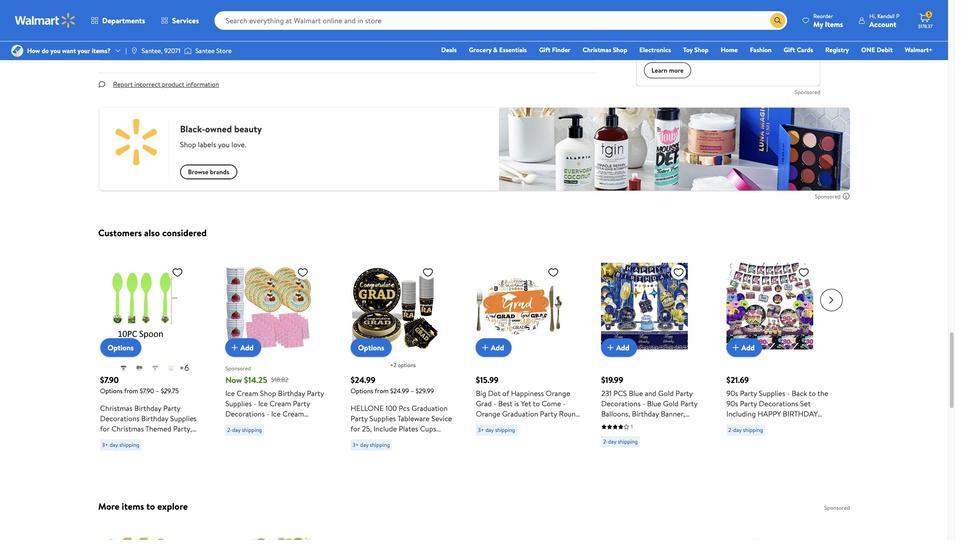Task type: locate. For each thing, give the bounding box(es) containing it.
new years eve party supplies 2024 for 100 i black and gold top hats tiaras and noise makers party favors image
[[100, 538, 187, 541]]

supplies down the $29.75
[[170, 414, 197, 424]]

add to favorites list, 90s party supplies - back to the 90s party decorations set including happy birthday banner, hanging swirls, 90s element bunting, plates, cups, napkins, tableware, tablecloth, balloons - serves 20 image
[[799, 267, 810, 279]]

1 horizontal spatial tablecloth,
[[791, 440, 826, 450]]

big
[[476, 389, 486, 399]]

incorrect
[[134, 80, 160, 89]]

walmart+
[[905, 45, 933, 55]]

decorations up 'garlands,' on the right bottom
[[601, 399, 641, 409]]

from up 100
[[375, 387, 389, 396]]

0 horizontal spatial from
[[124, 387, 138, 396]]

balloons, down pcs
[[601, 409, 630, 419]]

1 vertical spatial set
[[259, 440, 270, 450]]

0 vertical spatial and
[[645, 389, 657, 399]]

0 horizontal spatial ice
[[225, 389, 235, 399]]

one debit link
[[857, 45, 897, 55]]

1 horizontal spatial include
[[374, 424, 397, 434]]

add to cart image
[[229, 342, 240, 354], [605, 342, 616, 354], [730, 342, 742, 354]]

3 add from the left
[[616, 343, 630, 353]]

0 horizontal spatial $24.99
[[351, 375, 375, 386]]

0 horizontal spatial 2-day shipping
[[227, 426, 262, 434]]

now
[[225, 375, 242, 386]]

happy
[[125, 434, 146, 445]]

3+ day shipping down best
[[478, 426, 515, 434]]

1 horizontal spatial $7.90
[[140, 387, 154, 396]]

available in additional 6 variants element
[[179, 363, 189, 374]]

2 horizontal spatial cups
[[631, 430, 647, 440]]

shipping
[[242, 426, 262, 434], [495, 426, 515, 434], [743, 426, 763, 434], [618, 438, 638, 446], [119, 441, 139, 449], [370, 441, 390, 449]]

options down "10*9 inch plate" icon
[[100, 387, 123, 396]]

shop right toy
[[694, 45, 709, 55]]

Walmart Site-Wide search field
[[214, 11, 787, 30]]

$18.82
[[271, 375, 289, 385]]

1 product group from the left
[[100, 245, 205, 475]]

add up $14.25
[[240, 343, 254, 353]]

include left happy
[[100, 434, 124, 445]]

a
[[397, 38, 401, 48]]

blue up fringe
[[647, 399, 661, 409]]

0 horizontal spatial add to cart image
[[229, 342, 240, 354]]

$15.99
[[476, 375, 499, 386]]

birthday inside the sponsored now $14.25 $18.82 ice cream shop birthday party supplies - ice cream party decorations - ice cream sprinkles party supplies - sprinkles party supplies | tableware set includes plates, napkins, and cups | kit for 16
[[278, 389, 305, 399]]

one
[[861, 45, 875, 55]]

0 horizontal spatial cups
[[268, 450, 284, 460]]

2-day shipping
[[227, 426, 262, 434], [729, 426, 763, 434], [603, 438, 638, 446]]

0 horizontal spatial tablecloth,
[[131, 455, 165, 465]]

product group
[[100, 245, 205, 475], [225, 245, 330, 460], [351, 245, 456, 465], [476, 245, 581, 455], [601, 245, 706, 460], [727, 245, 831, 460]]

napkins,
[[601, 430, 629, 440], [351, 434, 378, 445], [727, 440, 754, 450], [225, 450, 253, 460], [100, 465, 127, 475]]

and right pcs
[[645, 389, 657, 399]]

big dot of happiness orange grad - best is yet to come - orange graduation party round table decorations - paper chargers - place setting for 12 image
[[476, 263, 563, 350]]

0 vertical spatial paper
[[540, 419, 559, 430]]

0 horizontal spatial 3+ day shipping
[[102, 441, 139, 449]]

1 horizontal spatial |
[[286, 450, 287, 460]]

product group containing $15.99
[[476, 245, 581, 455]]

add to favorites list, hellone 100 pcs graduation party supplies tableware sevice for 25, include plates cups napkins, graduation party disposable paper dinnerware set image
[[423, 267, 434, 279]]

christmas down $7.90 options from $7.90 – $29.75
[[100, 404, 133, 414]]

for left '16'
[[300, 450, 310, 460]]

– inside $24.99 options from $24.99 – $29.99
[[411, 387, 414, 396]]

product group containing now $14.25
[[225, 245, 330, 460]]

0 horizontal spatial orange
[[476, 409, 500, 419]]

2 horizontal spatial set
[[800, 399, 811, 409]]

paper down plates
[[387, 445, 406, 455]]

1 add to cart image from the left
[[229, 342, 240, 354]]

santee store
[[195, 46, 232, 55]]

supplies,
[[652, 440, 680, 450]]

2 horizontal spatial 3+ day shipping
[[478, 426, 515, 434]]

day
[[232, 426, 241, 434], [486, 426, 494, 434], [734, 426, 742, 434], [608, 438, 617, 446], [110, 441, 118, 449], [360, 441, 369, 449]]

Search search field
[[214, 11, 787, 30]]

1 horizontal spatial banner,
[[727, 419, 751, 430]]

and right 1
[[649, 430, 660, 440]]

christmas shop link
[[579, 45, 632, 55]]

0 horizontal spatial options link
[[100, 339, 141, 357]]

search icon image
[[774, 17, 782, 24]]

0 vertical spatial $7.90
[[100, 375, 119, 386]]

toy
[[683, 45, 693, 55]]

plates, down the birthday
[[784, 430, 805, 440]]

1 horizontal spatial set
[[351, 455, 361, 465]]

1 horizontal spatial –
[[411, 387, 414, 396]]

christmas right finder
[[583, 45, 612, 55]]

2 add button from the left
[[476, 339, 512, 357]]

– inside $7.90 options from $7.90 – $29.75
[[156, 387, 159, 396]]

party,
[[173, 424, 192, 434]]

0 vertical spatial christmas
[[583, 45, 612, 55]]

garlands,
[[601, 419, 631, 430]]

shop for christmas shop
[[613, 45, 627, 55]]

3%
[[282, 38, 291, 48]]

with
[[223, 38, 237, 48]]

1 horizontal spatial add to cart image
[[605, 342, 616, 354]]

2 horizontal spatial ice
[[271, 409, 281, 419]]

debit left with
[[203, 38, 221, 48]]

0 horizontal spatial paper
[[387, 445, 406, 455]]

0 vertical spatial balloons,
[[601, 409, 630, 419]]

1 horizontal spatial debit
[[877, 45, 893, 55]]

banner, left hanging
[[727, 419, 751, 430]]

banner, up 'tablecloth'
[[661, 409, 685, 419]]

sprinkles left includes
[[225, 430, 254, 440]]

santee, 92071
[[142, 46, 180, 55]]

2- for now
[[227, 426, 232, 434]]

 image for santee store
[[184, 46, 192, 56]]

2 from from the left
[[375, 387, 389, 396]]

options link up "10*9 inch plate" icon
[[100, 339, 141, 357]]

0 horizontal spatial set
[[259, 440, 270, 450]]

3+ day shipping for $7.90
[[102, 441, 139, 449]]

supplies down now
[[225, 399, 252, 409]]

add up $21.69
[[742, 343, 755, 353]]

departments
[[102, 15, 145, 26]]

ice
[[225, 389, 235, 399], [258, 399, 268, 409], [271, 409, 281, 419]]

2 options link from the left
[[351, 339, 392, 357]]

include
[[374, 424, 397, 434], [100, 434, 124, 445]]

orange up chargers in the bottom of the page
[[476, 409, 500, 419]]

balloons, down happy
[[100, 455, 129, 465]]

adult
[[613, 440, 631, 450]]

paper inside hellone 100 pcs graduation party supplies tableware sevice for 25, include plates cups napkins, graduation party disposable paper dinnerware set
[[387, 445, 406, 455]]

add to cart image up $19.99
[[605, 342, 616, 354]]

christmas for christmas birthday party decorations birthday supplies for christmas themed party, include happy birthday backdrop, cake topper, latex balloons, tablecloth, plates, napkins, cupcake toppers
[[100, 404, 133, 414]]

1 gift from the left
[[539, 45, 551, 55]]

1
[[631, 423, 633, 431]]

add to favorites list, ice cream shop birthday party supplies - ice cream party decorations - ice cream sprinkles party supplies - sprinkles party supplies | tableware set includes plates, napkins, and cups | kit for 16 image
[[297, 267, 308, 279]]

to inside $15.99 big dot of happiness orange grad - best is yet to come - orange graduation party round table decorations - paper chargers - place setting for 12
[[533, 399, 540, 409]]

10*9 inch plate image
[[120, 365, 128, 372]]

0 horizontal spatial balloons,
[[100, 455, 129, 465]]

20 inside the $21.69 90s party supplies - back to the 90s party decorations set including happy birthday banner, hanging swirls, 90s element bunting, plates, cups, napkins, tableware, tablecloth, balloons - serves 20
[[783, 450, 792, 460]]

231 pcs blue and gold party decorations - blue gold party balloons, birthday banner, garlands, fringe curtain, plates, napkins, cups and tablecloth for kid adult party supplies, serve 20 guests image
[[601, 263, 688, 350]]

1 horizontal spatial  image
[[131, 47, 138, 55]]

ice down now
[[225, 389, 235, 399]]

from
[[124, 387, 138, 396], [375, 387, 389, 396]]

supplies left pcs
[[370, 414, 396, 424]]

tablecloth,
[[791, 440, 826, 450], [131, 455, 165, 465]]

set left includes
[[259, 440, 270, 450]]

dot
[[488, 389, 501, 399]]

walmart,
[[334, 38, 363, 48]]

0 vertical spatial tableware
[[398, 414, 430, 424]]

include right 25,
[[374, 424, 397, 434]]

christmas up the backdrop,
[[111, 424, 144, 434]]

topper,
[[152, 445, 176, 455]]

and left includes
[[255, 450, 266, 460]]

your
[[78, 46, 90, 55]]

2 add to cart image from the left
[[605, 342, 616, 354]]

blue right pcs
[[629, 389, 643, 399]]

1 horizontal spatial orange
[[546, 389, 570, 399]]

blue
[[629, 389, 643, 399], [647, 399, 661, 409]]

sponsored inside the sponsored now $14.25 $18.82 ice cream shop birthday party supplies - ice cream party decorations - ice cream sprinkles party supplies - sprinkles party supplies | tableware set includes plates, napkins, and cups | kit for 16
[[225, 365, 251, 373]]

add button up $21.69
[[727, 339, 762, 357]]

 image right 92071
[[184, 46, 192, 56]]

1 vertical spatial and
[[649, 430, 660, 440]]

add to cart image up now
[[229, 342, 240, 354]]

3 add to cart image from the left
[[730, 342, 742, 354]]

2 vertical spatial and
[[255, 450, 266, 460]]

shop left electronics
[[613, 45, 627, 55]]

to right up
[[375, 38, 382, 48]]

2-
[[227, 426, 232, 434], [729, 426, 734, 434], [603, 438, 608, 446]]

1 add from the left
[[240, 343, 254, 353]]

3+ for $24.99
[[353, 441, 359, 449]]

pcs
[[399, 404, 410, 414]]

electronics link
[[635, 45, 675, 55]]

graduation up place
[[502, 409, 538, 419]]

sevice
[[431, 414, 452, 424]]

for
[[556, 430, 567, 440]]

1 vertical spatial balloons,
[[100, 455, 129, 465]]

decorations down is
[[494, 419, 534, 430]]

to inside the $21.69 90s party supplies - back to the 90s party decorations set including happy birthday banner, hanging swirls, 90s element bunting, plates, cups, napkins, tableware, tablecloth, balloons - serves 20
[[809, 389, 816, 399]]

options up hellone on the left bottom
[[351, 387, 373, 396]]

2 gift from the left
[[784, 45, 795, 55]]

3+ down hellone on the left bottom
[[353, 441, 359, 449]]

1 horizontal spatial 2-
[[603, 438, 608, 446]]

1 20 from the left
[[601, 450, 610, 460]]

| right items?
[[125, 46, 127, 55]]

swirls,
[[782, 419, 802, 430]]

- inside $19.99 231 pcs blue and gold party decorations - blue gold party balloons, birthday banner, garlands, fringe curtain, plates, napkins, cups and tablecloth for kid adult party supplies, serve 20 guests
[[643, 399, 645, 409]]

hi,
[[870, 12, 876, 20]]

1*flag image
[[152, 365, 159, 372]]

1 horizontal spatial 3+
[[353, 441, 359, 449]]

$24.99 up hellone on the left bottom
[[351, 375, 375, 386]]

0 horizontal spatial 3+
[[102, 441, 108, 449]]

toy shop
[[683, 45, 709, 55]]

birthday inside $19.99 231 pcs blue and gold party decorations - blue gold party balloons, birthday banner, garlands, fringe curtain, plates, napkins, cups and tablecloth for kid adult party supplies, serve 20 guests
[[632, 409, 659, 419]]

kendall
[[878, 12, 895, 20]]

20 inside $19.99 231 pcs blue and gold party decorations - blue gold party balloons, birthday banner, garlands, fringe curtain, plates, napkins, cups and tablecloth for kid adult party supplies, serve 20 guests
[[601, 450, 610, 460]]

1 from from the left
[[124, 387, 138, 396]]

0 horizontal spatial $7.90
[[100, 375, 119, 386]]

gold
[[658, 389, 674, 399], [663, 399, 679, 409]]

1 vertical spatial paper
[[387, 445, 406, 455]]

$14.25
[[244, 375, 267, 386]]

1 horizontal spatial $24.99
[[390, 387, 409, 396]]

gift
[[539, 45, 551, 55], [784, 45, 795, 55]]

$29.99
[[416, 387, 434, 396]]

add
[[240, 343, 254, 353], [491, 343, 504, 353], [616, 343, 630, 353], [742, 343, 755, 353]]

dinnerware
[[408, 445, 445, 455]]

backdrop,
[[100, 445, 132, 455]]

1 horizontal spatial cups
[[420, 424, 436, 434]]

decorations inside the sponsored now $14.25 $18.82 ice cream shop birthday party supplies - ice cream party decorations - ice cream sprinkles party supplies - sprinkles party supplies | tableware set includes plates, napkins, and cups | kit for 16
[[225, 409, 265, 419]]

items
[[122, 501, 144, 513]]

decorations up happy
[[100, 414, 139, 424]]

plates, down party,
[[167, 455, 189, 465]]

6 product group from the left
[[727, 245, 831, 460]]

for right 'tablecloth'
[[696, 430, 706, 440]]

from inside $7.90 options from $7.90 – $29.75
[[124, 387, 138, 396]]

2 horizontal spatial 2-
[[729, 426, 734, 434]]

12
[[569, 430, 575, 440]]

0 horizontal spatial –
[[156, 387, 159, 396]]

$29.75
[[161, 387, 179, 396]]

0 horizontal spatial 20
[[601, 450, 610, 460]]

20 for $19.99
[[601, 450, 610, 460]]

2 vertical spatial set
[[351, 455, 361, 465]]

2 horizontal spatial shop
[[694, 45, 709, 55]]

napkins, inside the sponsored now $14.25 $18.82 ice cream shop birthday party supplies - ice cream party decorations - ice cream sprinkles party supplies - sprinkles party supplies | tableware set includes plates, napkins, and cups | kit for 16
[[225, 450, 253, 460]]

90s party supplies - back to the 90s party decorations set including happy birthday banner, hanging swirls, 90s element bunting, plates, cups, napkins, tableware, tablecloth, balloons - serves 20 image
[[727, 263, 813, 350]]

2 horizontal spatial add to cart image
[[730, 342, 742, 354]]

to right "yet"
[[533, 399, 540, 409]]

1 horizontal spatial gift
[[784, 45, 795, 55]]

– left the $29.75
[[156, 387, 159, 396]]

add for $15.99
[[491, 343, 504, 353]]

paper inside $15.99 big dot of happiness orange grad - best is yet to come - orange graduation party round table decorations - paper chargers - place setting for 12
[[540, 419, 559, 430]]

christmas for christmas shop
[[583, 45, 612, 55]]

2-day shipping for $14.25
[[227, 426, 262, 434]]

setting
[[531, 430, 554, 440]]

debit right one
[[877, 45, 893, 55]]

– for $24.99
[[411, 387, 414, 396]]

p
[[897, 12, 900, 20]]

orange
[[546, 389, 570, 399], [476, 409, 500, 419]]

1 horizontal spatial balloons,
[[601, 409, 630, 419]]

cupcake
[[129, 465, 157, 475]]

christmas
[[583, 45, 612, 55], [100, 404, 133, 414], [111, 424, 144, 434]]

0 vertical spatial set
[[800, 399, 811, 409]]

baby shower decorations kit for boys girls, baby shower plates cups and napkins 16 guests, sage green neutral party paper plates tableware sets, baby shower party supplies image
[[225, 538, 312, 541]]

0 horizontal spatial  image
[[11, 45, 23, 57]]

1 horizontal spatial from
[[375, 387, 389, 396]]

tableware left includes
[[225, 440, 257, 450]]

toppers
[[159, 465, 184, 475]]

0 horizontal spatial banner,
[[661, 409, 685, 419]]

to right items
[[146, 501, 155, 513]]

decorations down $14.25
[[225, 409, 265, 419]]

2 horizontal spatial 2-day shipping
[[729, 426, 763, 434]]

0 vertical spatial tablecloth,
[[791, 440, 826, 450]]

0 horizontal spatial tableware
[[225, 440, 257, 450]]

paper down 'come'
[[540, 419, 559, 430]]

add button up $19.99
[[601, 339, 637, 357]]

hanging
[[753, 419, 780, 430]]

hellone 100 pcs graduation party supplies tableware sevice for 25, include plates cups napkins, graduation party disposable paper dinnerware set image
[[351, 263, 437, 350]]

1 vertical spatial christmas
[[100, 404, 133, 414]]

up
[[365, 38, 373, 48]]

debit
[[203, 38, 221, 48], [877, 45, 893, 55]]

product group containing +6
[[100, 245, 205, 475]]

2 horizontal spatial  image
[[184, 46, 192, 56]]

ice up includes
[[271, 409, 281, 419]]

1 sprinkles from the top
[[225, 419, 254, 430]]

napkins, inside christmas birthday party decorations birthday supplies for christmas themed party, include happy birthday backdrop, cake topper, latex balloons, tablecloth, plates, napkins, cupcake toppers
[[100, 465, 127, 475]]

curtain,
[[656, 419, 681, 430]]

1 vertical spatial $7.90
[[140, 387, 154, 396]]

add up $19.99
[[616, 343, 630, 353]]

0 vertical spatial |
[[125, 46, 127, 55]]

tablecloth, down swirls,
[[791, 440, 826, 450]]

supplies inside christmas birthday party decorations birthday supplies for christmas themed party, include happy birthday backdrop, cake topper, latex balloons, tablecloth, plates, napkins, cupcake toppers
[[170, 414, 197, 424]]

| left kit
[[286, 450, 287, 460]]

add button
[[225, 339, 261, 357], [476, 339, 512, 357], [601, 339, 637, 357], [727, 339, 762, 357]]

one debit
[[861, 45, 893, 55]]

set right '16'
[[351, 455, 361, 465]]

back
[[309, 38, 324, 48]]

from inside $24.99 options from $24.99 – $29.99
[[375, 387, 389, 396]]

gift left cards on the right top
[[784, 45, 795, 55]]

debit with rewards. get 3% cash back at walmart, up to $50 a year. see terms for eligibility.
[[203, 38, 495, 48]]

1 horizontal spatial 3+ day shipping
[[353, 441, 390, 449]]

4 add from the left
[[742, 343, 755, 353]]

1 horizontal spatial options link
[[351, 339, 392, 357]]

add to cart image up $21.69
[[730, 342, 742, 354]]

gift left finder
[[539, 45, 551, 55]]

3 product group from the left
[[351, 245, 456, 465]]

plates, right kit
[[300, 440, 321, 450]]

3+ day shipping down 25,
[[353, 441, 390, 449]]

20
[[601, 450, 610, 460], [783, 450, 792, 460]]

of
[[502, 389, 509, 399]]

grocery & essentials link
[[465, 45, 531, 55]]

20 for $21.69
[[783, 450, 792, 460]]

+2
[[390, 362, 397, 370]]

2 – from the left
[[411, 387, 414, 396]]

3+ left happy
[[102, 441, 108, 449]]

1 horizontal spatial shop
[[613, 45, 627, 55]]

supplies up includes
[[275, 419, 302, 430]]

1 horizontal spatial 20
[[783, 450, 792, 460]]

decorations up hanging
[[759, 399, 799, 409]]

plates, inside the sponsored now $14.25 $18.82 ice cream shop birthday party supplies - ice cream party decorations - ice cream sprinkles party supplies - sprinkles party supplies | tableware set includes plates, napkins, and cups | kit for 16
[[300, 440, 321, 450]]

add up $15.99
[[491, 343, 504, 353]]

include inside hellone 100 pcs graduation party supplies tableware sevice for 25, include plates cups napkins, graduation party disposable paper dinnerware set
[[374, 424, 397, 434]]

includes
[[272, 440, 298, 450]]

3 add button from the left
[[601, 339, 637, 357]]

0 horizontal spatial include
[[100, 434, 124, 445]]

&
[[493, 45, 498, 55]]

1 vertical spatial tableware
[[225, 440, 257, 450]]

4 add button from the left
[[727, 339, 762, 357]]

0 horizontal spatial shop
[[260, 389, 276, 399]]

1 – from the left
[[156, 387, 159, 396]]

add button for $21.69
[[727, 339, 762, 357]]

plates
[[399, 424, 418, 434]]

to left the
[[809, 389, 816, 399]]

1 options link from the left
[[100, 339, 141, 357]]

supplies up 'happy'
[[759, 389, 786, 399]]

shop
[[613, 45, 627, 55], [694, 45, 709, 55], [260, 389, 276, 399]]

2 horizontal spatial 3+
[[478, 426, 484, 434]]

tableware right 100
[[398, 414, 430, 424]]

1 add button from the left
[[225, 339, 261, 357]]

include for $7.90
[[100, 434, 124, 445]]

2 add from the left
[[491, 343, 504, 353]]

 image
[[11, 45, 23, 57], [184, 46, 192, 56], [131, 47, 138, 55]]

decorations
[[601, 399, 641, 409], [759, 399, 799, 409], [225, 409, 265, 419], [100, 414, 139, 424], [494, 419, 534, 430]]

services button
[[153, 9, 207, 32]]

20 left guests
[[601, 450, 610, 460]]

plates, up serve
[[683, 419, 705, 430]]

add button up $15.99
[[476, 339, 512, 357]]

3+ down the grad
[[478, 426, 484, 434]]

ice down $14.25
[[258, 399, 268, 409]]

want
[[62, 46, 76, 55]]

kit
[[289, 450, 298, 460]]

1 horizontal spatial paper
[[540, 419, 559, 430]]

how do you want your items?
[[27, 46, 111, 55]]

from down "10*9 inch plate" icon
[[124, 387, 138, 396]]

2- for 90s
[[729, 426, 734, 434]]

set inside the sponsored now $14.25 $18.82 ice cream shop birthday party supplies - ice cream party decorations - ice cream sprinkles party supplies - sprinkles party supplies | tableware set includes plates, napkins, and cups | kit for 16
[[259, 440, 270, 450]]

sprinkles down now
[[225, 419, 254, 430]]

20 right serves
[[783, 450, 792, 460]]

1 horizontal spatial tableware
[[398, 414, 430, 424]]

 image left santee,
[[131, 47, 138, 55]]

3+ day shipping up "cupcake"
[[102, 441, 139, 449]]

2 horizontal spatial |
[[303, 430, 305, 440]]

| right includes
[[303, 430, 305, 440]]

10*knife image
[[168, 365, 175, 372]]

1 vertical spatial tablecloth,
[[131, 455, 165, 465]]

options link up +2
[[351, 339, 392, 357]]

include inside christmas birthday party decorations birthday supplies for christmas themed party, include happy birthday backdrop, cake topper, latex balloons, tablecloth, plates, napkins, cupcake toppers
[[100, 434, 124, 445]]

plates, inside $19.99 231 pcs blue and gold party decorations - blue gold party balloons, birthday banner, garlands, fringe curtain, plates, napkins, cups and tablecloth for kid adult party supplies, serve 20 guests
[[683, 419, 705, 430]]

2 product group from the left
[[225, 245, 330, 460]]

2 20 from the left
[[783, 450, 792, 460]]

5 product group from the left
[[601, 245, 706, 460]]

0 horizontal spatial gift
[[539, 45, 551, 55]]

4 product group from the left
[[476, 245, 581, 455]]

options up "10*9 inch plate" icon
[[108, 343, 134, 353]]

1 vertical spatial |
[[303, 430, 305, 440]]

add to favorites list, 231 pcs blue and gold party decorations - blue gold party balloons, birthday banner, garlands, fringe curtain, plates, napkins, cups and tablecloth for kid adult party supplies, serve 20 guests image
[[673, 267, 684, 279]]

services
[[172, 15, 199, 26]]

add button up now
[[225, 339, 261, 357]]

for up the backdrop,
[[100, 424, 110, 434]]

tablecloth, down happy
[[131, 455, 165, 465]]

shop down $18.82
[[260, 389, 276, 399]]

$24.99 up pcs
[[390, 387, 409, 396]]

set left the
[[800, 399, 811, 409]]

0 horizontal spatial 2-
[[227, 426, 232, 434]]



Task type: describe. For each thing, give the bounding box(es) containing it.
cups inside $19.99 231 pcs blue and gold party decorations - blue gold party balloons, birthday banner, garlands, fringe curtain, plates, napkins, cups and tablecloth for kid adult party supplies, serve 20 guests
[[631, 430, 647, 440]]

decorations inside $19.99 231 pcs blue and gold party decorations - blue gold party balloons, birthday banner, garlands, fringe curtain, plates, napkins, cups and tablecloth for kid adult party supplies, serve 20 guests
[[601, 399, 641, 409]]

napkins, inside $19.99 231 pcs blue and gold party decorations - blue gold party balloons, birthday banner, garlands, fringe curtain, plates, napkins, cups and tablecloth for kid adult party supplies, serve 20 guests
[[601, 430, 629, 440]]

for inside hellone 100 pcs graduation party supplies tableware sevice for 25, include plates cups napkins, graduation party disposable paper dinnerware set
[[351, 424, 360, 434]]

napkins, inside hellone 100 pcs graduation party supplies tableware sevice for 25, include plates cups napkins, graduation party disposable paper dinnerware set
[[351, 434, 378, 445]]

supplies inside the $21.69 90s party supplies - back to the 90s party decorations set including happy birthday banner, hanging swirls, 90s element bunting, plates, cups, napkins, tableware, tablecloth, balloons - serves 20
[[759, 389, 786, 399]]

graduation down pcs
[[380, 434, 416, 445]]

at
[[326, 38, 332, 48]]

the
[[818, 389, 829, 399]]

gift cards
[[784, 45, 813, 55]]

include for $24.99
[[374, 424, 397, 434]]

0 horizontal spatial debit
[[203, 38, 221, 48]]

see
[[420, 38, 431, 48]]

year.
[[403, 38, 418, 48]]

more.
[[520, 39, 536, 48]]

jaws paper cups plates and napkins party pack set, 60 count image
[[727, 538, 813, 541]]

decorations inside the $21.69 90s party supplies - back to the 90s party decorations set including happy birthday banner, hanging swirls, 90s element bunting, plates, cups, napkins, tableware, tablecloth, balloons - serves 20
[[759, 399, 799, 409]]

tablecloth
[[662, 430, 695, 440]]

shop for toy shop
[[694, 45, 709, 55]]

latex
[[177, 445, 195, 455]]

cream up includes
[[283, 409, 304, 419]]

0 horizontal spatial blue
[[629, 389, 643, 399]]

store
[[216, 46, 232, 55]]

sponsored now $14.25 $18.82 ice cream shop birthday party supplies - ice cream party decorations - ice cream sprinkles party supplies - sprinkles party supplies | tableware set includes plates, napkins, and cups | kit for 16
[[225, 365, 324, 460]]

happiness
[[511, 389, 544, 399]]

place
[[512, 430, 529, 440]]

finder
[[552, 45, 571, 55]]

items
[[825, 19, 843, 29]]

– for $7.90
[[156, 387, 159, 396]]

banner, inside the $21.69 90s party supplies - back to the 90s party decorations set including happy birthday banner, hanging swirls, 90s element bunting, plates, cups, napkins, tableware, tablecloth, balloons - serves 20
[[727, 419, 751, 430]]

product group containing $24.99
[[351, 245, 456, 465]]

gift for gift cards
[[784, 45, 795, 55]]

gift finder link
[[535, 45, 575, 55]]

registry
[[826, 45, 849, 55]]

report incorrect product information
[[113, 80, 219, 89]]

walmart image
[[15, 13, 76, 28]]

0 vertical spatial $24.99
[[351, 375, 375, 386]]

come
[[542, 399, 561, 409]]

+6
[[179, 363, 189, 374]]

decorations inside christmas birthday party decorations birthday supplies for christmas themed party, include happy birthday backdrop, cake topper, latex balloons, tablecloth, plates, napkins, cupcake toppers
[[100, 414, 139, 424]]

toy shop link
[[679, 45, 713, 55]]

supplies inside hellone 100 pcs graduation party supplies tableware sevice for 25, include plates cups napkins, graduation party disposable paper dinnerware set
[[370, 414, 396, 424]]

and inside the sponsored now $14.25 $18.82 ice cream shop birthday party supplies - ice cream party decorations - ice cream sprinkles party supplies - sprinkles party supplies | tableware set includes plates, napkins, and cups | kit for 16
[[255, 450, 266, 460]]

deals link
[[437, 45, 461, 55]]

reorder my items
[[814, 12, 843, 29]]

+2 options
[[390, 362, 416, 370]]

cream down $14.25
[[237, 389, 258, 399]]

add to favorites list, christmas birthday party decorations birthday supplies for christmas themed party, include happy birthday backdrop, cake topper, latex balloons, tablecloth, plates, napkins, cupcake toppers image
[[172, 267, 183, 279]]

christmas birthday party decorations birthday supplies for christmas themed party, include happy birthday backdrop, cake topper, latex balloons, tablecloth, plates, napkins, cupcake toppers image
[[100, 263, 187, 350]]

1 vertical spatial $24.99
[[390, 387, 409, 396]]

set inside hellone 100 pcs graduation party supplies tableware sevice for 25, include plates cups napkins, graduation party disposable paper dinnerware set
[[351, 455, 361, 465]]

$19.99
[[601, 375, 623, 386]]

departments button
[[83, 9, 153, 32]]

best
[[498, 399, 513, 409]]

 image for how do you want your items?
[[11, 45, 23, 57]]

ice cream shop birthday party supplies - ice cream party decorations - ice cream sprinkles party supplies - sprinkles party supplies | tableware set includes plates, napkins, and cups | kit for 16 image
[[225, 263, 312, 350]]

product group containing $21.69
[[727, 245, 831, 460]]

graduation down $29.99
[[412, 404, 448, 414]]

options link for $7.90
[[100, 339, 141, 357]]

tablecloth, inside christmas birthday party decorations birthday supplies for christmas themed party, include happy birthday backdrop, cake topper, latex balloons, tablecloth, plates, napkins, cupcake toppers
[[131, 455, 165, 465]]

do
[[42, 46, 49, 55]]

add button for sponsored
[[225, 339, 261, 357]]

table
[[476, 419, 493, 430]]

16
[[311, 450, 318, 460]]

santee,
[[142, 46, 163, 55]]

for inside $19.99 231 pcs blue and gold party decorations - blue gold party balloons, birthday banner, garlands, fringe curtain, plates, napkins, cups and tablecloth for kid adult party supplies, serve 20 guests
[[696, 430, 706, 440]]

balloons, inside $19.99 231 pcs blue and gold party decorations - blue gold party balloons, birthday banner, garlands, fringe curtain, plates, napkins, cups and tablecloth for kid adult party supplies, serve 20 guests
[[601, 409, 630, 419]]

guests
[[612, 450, 634, 460]]

get
[[268, 38, 280, 48]]

options link for $24.99
[[351, 339, 392, 357]]

ad disclaimer and feedback image
[[843, 193, 850, 200]]

explore
[[157, 501, 188, 513]]

fashion
[[750, 45, 772, 55]]

tablecloth, inside the $21.69 90s party supplies - back to the 90s party decorations set including happy birthday banner, hanging swirls, 90s element bunting, plates, cups, napkins, tableware, tablecloth, balloons - serves 20
[[791, 440, 826, 450]]

grad
[[476, 399, 492, 409]]

3+ day shipping for $24.99
[[353, 441, 390, 449]]

$50
[[383, 38, 396, 48]]

napkins, inside the $21.69 90s party supplies - back to the 90s party decorations set including happy birthday banner, hanging swirls, 90s element bunting, plates, cups, napkins, tableware, tablecloth, balloons - serves 20
[[727, 440, 754, 450]]

add for sponsored
[[240, 343, 254, 353]]

gift finder
[[539, 45, 571, 55]]

product
[[162, 80, 184, 89]]

gift for gift finder
[[539, 45, 551, 55]]

balloons
[[727, 450, 754, 460]]

0 horizontal spatial |
[[125, 46, 127, 55]]

cream down $18.82
[[270, 399, 291, 409]]

add button for $15.99
[[476, 339, 512, 357]]

how
[[27, 46, 40, 55]]

balloons, inside christmas birthday party decorations birthday supplies for christmas themed party, include happy birthday backdrop, cake topper, latex balloons, tablecloth, plates, napkins, cupcake toppers
[[100, 455, 129, 465]]

cups inside hellone 100 pcs graduation party supplies tableware sevice for 25, include plates cups napkins, graduation party disposable paper dinnerware set
[[420, 424, 436, 434]]

learn more.
[[503, 39, 536, 48]]

cake
[[134, 445, 150, 455]]

$19.99 231 pcs blue and gold party decorations - blue gold party balloons, birthday banner, garlands, fringe curtain, plates, napkins, cups and tablecloth for kid adult party supplies, serve 20 guests
[[601, 375, 706, 460]]

next slide for customers also considered list image
[[820, 289, 843, 312]]

supplies up kit
[[275, 430, 302, 440]]

cups,
[[807, 430, 825, 440]]

report incorrect product information button
[[106, 73, 227, 96]]

100
[[386, 404, 397, 414]]

231
[[601, 389, 612, 399]]

tableware inside the sponsored now $14.25 $18.82 ice cream shop birthday party supplies - ice cream party decorations - ice cream sprinkles party supplies - sprinkles party supplies | tableware set includes plates, napkins, and cups | kit for 16
[[225, 440, 257, 450]]

1 horizontal spatial 2-day shipping
[[603, 438, 638, 446]]

learn
[[503, 39, 518, 48]]

$24.99 options from $24.99 – $29.99
[[351, 375, 434, 396]]

2 vertical spatial |
[[286, 450, 287, 460]]

20*tissue image
[[136, 365, 143, 372]]

party inside christmas birthday party decorations birthday supplies for christmas themed party, include happy birthday backdrop, cake topper, latex balloons, tablecloth, plates, napkins, cupcake toppers
[[163, 404, 180, 414]]

grocery & essentials
[[469, 45, 527, 55]]

christmas shop
[[583, 45, 627, 55]]

options up $24.99 options from $24.99 – $29.99
[[358, 343, 384, 353]]

party inside $15.99 big dot of happiness orange grad - best is yet to come - orange graduation party round table decorations - paper chargers - place setting for 12
[[540, 409, 557, 419]]

considered
[[162, 227, 207, 239]]

add to cart image for $21.69
[[730, 342, 742, 354]]

is
[[515, 399, 519, 409]]

2 sprinkles from the top
[[225, 430, 254, 440]]

for right the terms
[[454, 38, 463, 48]]

add for $21.69
[[742, 343, 755, 353]]

eligibility.
[[465, 38, 495, 48]]

hellone
[[351, 404, 384, 414]]

one debit card image
[[158, 32, 196, 56]]

0 vertical spatial orange
[[546, 389, 570, 399]]

graduation inside $15.99 big dot of happiness orange grad - best is yet to come - orange graduation party round table decorations - paper chargers - place setting for 12
[[502, 409, 538, 419]]

options
[[398, 362, 416, 370]]

fringe
[[633, 419, 654, 430]]

santee
[[195, 46, 215, 55]]

add to cart image for sponsored
[[229, 342, 240, 354]]

from for $24.99
[[375, 387, 389, 396]]

2-day shipping for party
[[729, 426, 763, 434]]

$7.90 options from $7.90 – $29.75
[[100, 375, 179, 396]]

report
[[113, 80, 133, 89]]

 image for santee, 92071
[[131, 47, 138, 55]]

$21.69
[[727, 375, 749, 386]]

disposable
[[351, 445, 386, 455]]

$15.99 big dot of happiness orange grad - best is yet to come - orange graduation party round table decorations - paper chargers - place setting for 12
[[476, 375, 580, 440]]

plates, inside christmas birthday party decorations birthday supplies for christmas themed party, include happy birthday backdrop, cake topper, latex balloons, tablecloth, plates, napkins, cupcake toppers
[[167, 455, 189, 465]]

items?
[[92, 46, 111, 55]]

walmart+ link
[[901, 45, 937, 55]]

$21.69 90s party supplies - back to the 90s party decorations set including happy birthday banner, hanging swirls, 90s element bunting, plates, cups, napkins, tableware, tablecloth, balloons - serves 20
[[727, 375, 829, 460]]

shop inside the sponsored now $14.25 $18.82 ice cream shop birthday party supplies - ice cream party decorations - ice cream sprinkles party supplies - sprinkles party supplies | tableware set includes plates, napkins, and cups | kit for 16
[[260, 389, 276, 399]]

1 vertical spatial orange
[[476, 409, 500, 419]]

1 horizontal spatial blue
[[647, 399, 661, 409]]

decorations inside $15.99 big dot of happiness orange grad - best is yet to come - orange graduation party round table decorations - paper chargers - place setting for 12
[[494, 419, 534, 430]]

electronics
[[640, 45, 671, 55]]

one debit card  debit with rewards. get 3% cash back at walmart, up to $50 a year. see terms for eligibility. learn more. element
[[503, 39, 536, 49]]

deals
[[441, 45, 457, 55]]

information
[[186, 80, 219, 89]]

set inside the $21.69 90s party supplies - back to the 90s party decorations set including happy birthday banner, hanging swirls, 90s element bunting, plates, cups, napkins, tableware, tablecloth, balloons - serves 20
[[800, 399, 811, 409]]

kid
[[601, 440, 612, 450]]

92071
[[164, 46, 180, 55]]

fashion link
[[746, 45, 776, 55]]

options inside $24.99 options from $24.99 – $29.99
[[351, 387, 373, 396]]

hi, kendall p account
[[870, 12, 900, 29]]

product group containing $19.99
[[601, 245, 706, 460]]

cups inside the sponsored now $14.25 $18.82 ice cream shop birthday party supplies - ice cream party decorations - ice cream sprinkles party supplies - sprinkles party supplies | tableware set includes plates, napkins, and cups | kit for 16
[[268, 450, 284, 460]]

plates, inside the $21.69 90s party supplies - back to the 90s party decorations set including happy birthday banner, hanging swirls, 90s element bunting, plates, cups, napkins, tableware, tablecloth, balloons - serves 20
[[784, 430, 805, 440]]

tableware inside hellone 100 pcs graduation party supplies tableware sevice for 25, include plates cups napkins, graduation party disposable paper dinnerware set
[[398, 414, 430, 424]]

2 vertical spatial christmas
[[111, 424, 144, 434]]

add to cart image
[[480, 342, 491, 354]]

1 horizontal spatial ice
[[258, 399, 268, 409]]

from for $7.90
[[124, 387, 138, 396]]

debit inside one debit link
[[877, 45, 893, 55]]

banner, inside $19.99 231 pcs blue and gold party decorations - blue gold party balloons, birthday banner, garlands, fringe curtain, plates, napkins, cups and tablecloth for kid adult party supplies, serve 20 guests
[[661, 409, 685, 419]]

25,
[[362, 424, 372, 434]]

3+ for $7.90
[[102, 441, 108, 449]]

christmas birthday party decorations birthday supplies for christmas themed party, include happy birthday backdrop, cake topper, latex balloons, tablecloth, plates, napkins, cupcake toppers
[[100, 404, 197, 475]]

for inside the sponsored now $14.25 $18.82 ice cream shop birthday party supplies - ice cream party decorations - ice cream sprinkles party supplies - sprinkles party supplies | tableware set includes plates, napkins, and cups | kit for 16
[[300, 450, 310, 460]]

add to favorites list, big dot of happiness orange grad - best is yet to come - orange graduation party round table decorations - paper chargers - place setting for 12 image
[[548, 267, 559, 279]]

options inside $7.90 options from $7.90 – $29.75
[[100, 387, 123, 396]]

more items to explore
[[98, 501, 188, 513]]

yet
[[521, 399, 531, 409]]

grocery
[[469, 45, 492, 55]]

for inside christmas birthday party decorations birthday supplies for christmas themed party, include happy birthday backdrop, cake topper, latex balloons, tablecloth, plates, napkins, cupcake toppers
[[100, 424, 110, 434]]



Task type: vqa. For each thing, say whether or not it's contained in the screenshot.
Sizes
no



